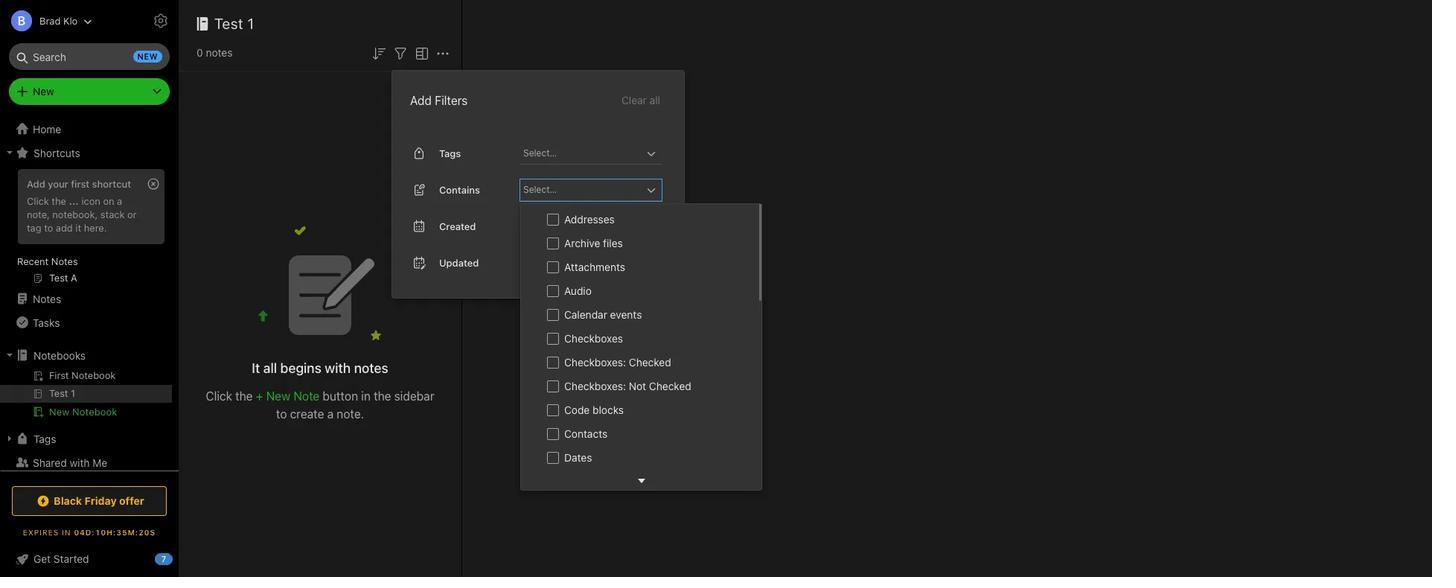Task type: locate. For each thing, give the bounding box(es) containing it.
files up attachments
[[603, 237, 623, 249]]

notes right 0
[[206, 46, 233, 59]]

notes right recent
[[51, 255, 78, 267]]

1 horizontal spatial with
[[325, 360, 351, 376]]

black friday offer
[[54, 494, 144, 507]]

0 horizontal spatial the
[[52, 195, 66, 207]]

Sort options field
[[370, 43, 388, 62]]

0 vertical spatial new
[[33, 85, 54, 98]]

0 vertical spatial add
[[410, 94, 432, 107]]

1 vertical spatial with
[[70, 456, 90, 469]]

add filters image
[[392, 45, 410, 62]]

1 horizontal spatial all
[[650, 94, 661, 106]]

1 horizontal spatial the
[[235, 389, 253, 403]]

all
[[650, 94, 661, 106], [263, 360, 277, 376]]

1 horizontal spatial click
[[206, 389, 232, 403]]

here.
[[84, 222, 107, 234]]

click for click the ...
[[27, 195, 49, 207]]

sidebar
[[394, 389, 435, 403]]

2 vertical spatial new
[[49, 406, 70, 418]]

the for +
[[235, 389, 253, 403]]

updated
[[439, 257, 479, 268]]

notes link
[[0, 287, 172, 311]]

clear
[[622, 94, 647, 106]]

Select680 checkbox
[[547, 452, 559, 464]]

contacts
[[564, 427, 608, 440]]

1 vertical spatial to
[[276, 407, 287, 421]]

0 horizontal spatial tags
[[34, 432, 56, 445]]

home
[[33, 122, 61, 135]]

new up 'home'
[[33, 85, 54, 98]]

in
[[62, 528, 71, 537]]

the inside group
[[52, 195, 66, 207]]

the inside button in the sidebar to create a note.
[[374, 389, 391, 403]]

1
[[248, 15, 255, 32]]

tasks button
[[0, 311, 172, 334]]

clear all button
[[620, 91, 662, 109]]

notes up in
[[354, 360, 389, 376]]

2 horizontal spatial the
[[374, 389, 391, 403]]

the left ... on the top of page
[[52, 195, 66, 207]]

1 horizontal spatial to
[[276, 407, 287, 421]]

click for click the + new note
[[206, 389, 232, 403]]

tags
[[439, 147, 461, 159], [34, 432, 56, 445]]

checkboxes:
[[564, 356, 626, 368], [564, 380, 626, 392]]

tree
[[0, 117, 179, 507]]

document
[[564, 475, 614, 488]]

0 vertical spatial with
[[325, 360, 351, 376]]

checked right the not
[[649, 380, 692, 392]]

the
[[52, 195, 66, 207], [235, 389, 253, 403], [374, 389, 391, 403]]

create
[[290, 407, 324, 421]]

1 horizontal spatial add
[[410, 94, 432, 107]]

new inside 'popup button'
[[33, 85, 54, 98]]

settings image
[[152, 12, 170, 30]]

More actions field
[[434, 43, 452, 62]]

cell inside "tree"
[[0, 385, 172, 403]]

0 horizontal spatial a
[[117, 195, 122, 207]]

files right document
[[617, 475, 637, 488]]

all inside button
[[650, 94, 661, 106]]

archive files
[[564, 237, 623, 249]]

with up button
[[325, 360, 351, 376]]

checked
[[629, 356, 671, 368], [649, 380, 692, 392]]

add left your
[[27, 178, 45, 190]]

View options field
[[410, 43, 431, 62]]

your
[[48, 178, 68, 190]]

to inside icon on a note, notebook, stack or tag to add it here.
[[44, 222, 53, 234]]

0 horizontal spatial add
[[27, 178, 45, 190]]

checked up the not
[[629, 356, 671, 368]]

a left note. on the bottom
[[327, 407, 334, 421]]

to
[[44, 222, 53, 234], [276, 407, 287, 421]]

filters
[[435, 94, 468, 107]]

tasks
[[33, 316, 60, 329]]

tags button
[[0, 427, 172, 451]]

a right on
[[117, 195, 122, 207]]

row group
[[521, 204, 760, 577]]

checkboxes: down checkboxes
[[564, 356, 626, 368]]

new notebook button
[[0, 403, 172, 421]]

test 1
[[214, 15, 255, 32]]

0 vertical spatial notes
[[206, 46, 233, 59]]

0 vertical spatial notes
[[51, 255, 78, 267]]

Select672 checkbox
[[547, 261, 559, 273]]

0 horizontal spatial to
[[44, 222, 53, 234]]

1 horizontal spatial a
[[327, 407, 334, 421]]

archive
[[564, 237, 600, 249]]

all right the it
[[263, 360, 277, 376]]

Select673 checkbox
[[547, 285, 559, 297]]

1 vertical spatial checkboxes:
[[564, 380, 626, 392]]

1 vertical spatial notes
[[354, 360, 389, 376]]

04d:10h:35m:20s
[[74, 528, 156, 537]]

button
[[323, 389, 358, 403]]

the right in
[[374, 389, 391, 403]]

to down + new note 'link'
[[276, 407, 287, 421]]

0 vertical spatial to
[[44, 222, 53, 234]]

group
[[0, 165, 172, 293]]

row group containing addresses
[[521, 204, 760, 577]]

new inside button
[[49, 406, 70, 418]]

2 checkboxes: from the top
[[564, 380, 626, 392]]

to right the tag
[[44, 222, 53, 234]]

click up note,
[[27, 195, 49, 207]]

tree containing home
[[0, 117, 179, 507]]

0 notes
[[197, 46, 233, 59]]

button in the sidebar to create a note.
[[276, 389, 435, 421]]

1 vertical spatial add
[[27, 178, 45, 190]]

0 vertical spatial checked
[[629, 356, 671, 368]]

0 vertical spatial files
[[603, 237, 623, 249]]

with left me
[[70, 456, 90, 469]]

click inside group
[[27, 195, 49, 207]]

0 vertical spatial a
[[117, 195, 122, 207]]

notes
[[206, 46, 233, 59], [354, 360, 389, 376]]

recent
[[17, 255, 49, 267]]

notebooks
[[34, 349, 86, 362]]

it
[[76, 222, 81, 234]]

1 vertical spatial click
[[206, 389, 232, 403]]

0 horizontal spatial with
[[70, 456, 90, 469]]

tags up contains at left top
[[439, 147, 461, 159]]

notes
[[51, 255, 78, 267], [33, 292, 61, 305]]

click
[[27, 195, 49, 207], [206, 389, 232, 403]]

new left notebook
[[49, 406, 70, 418]]

tag
[[27, 222, 41, 234]]

shared
[[33, 456, 67, 469]]

1 vertical spatial files
[[617, 475, 637, 488]]

group containing add your first shortcut
[[0, 165, 172, 293]]

cell
[[0, 385, 172, 403]]

notes up tasks
[[33, 292, 61, 305]]

checkboxes: up code blocks
[[564, 380, 626, 392]]

1 vertical spatial a
[[327, 407, 334, 421]]

checkboxes: for checkboxes: not checked
[[564, 380, 626, 392]]

Tags field
[[521, 143, 662, 164]]

1 horizontal spatial tags
[[439, 147, 461, 159]]

new for new notebook
[[49, 406, 70, 418]]

checkboxes: checked
[[564, 356, 671, 368]]

+
[[256, 389, 263, 403]]

shortcut
[[92, 178, 131, 190]]

files
[[603, 237, 623, 249], [617, 475, 637, 488]]

all right clear
[[650, 94, 661, 106]]

Select677 checkbox
[[547, 380, 559, 392]]

notebook
[[72, 406, 117, 418]]

0 horizontal spatial all
[[263, 360, 277, 376]]

the left +
[[235, 389, 253, 403]]

add for add your first shortcut
[[27, 178, 45, 190]]

expand notebooks image
[[4, 349, 16, 361]]

with
[[325, 360, 351, 376], [70, 456, 90, 469]]

a
[[117, 195, 122, 207], [327, 407, 334, 421]]

1 vertical spatial all
[[263, 360, 277, 376]]

 input text field
[[522, 143, 643, 164]]

notebook,
[[52, 208, 98, 220]]

to inside button in the sidebar to create a note.
[[276, 407, 287, 421]]

0 horizontal spatial click
[[27, 195, 49, 207]]

checkboxes
[[564, 332, 623, 345]]

1 checkboxes: from the top
[[564, 356, 626, 368]]

offer
[[119, 494, 144, 507]]

click left +
[[206, 389, 232, 403]]

expand tags image
[[4, 433, 16, 445]]

calendar events
[[564, 308, 642, 321]]

recent notes
[[17, 255, 78, 267]]

1 horizontal spatial notes
[[354, 360, 389, 376]]

contains
[[439, 184, 480, 195]]

add filters
[[410, 94, 468, 107]]

1 vertical spatial tags
[[34, 432, 56, 445]]

add for add filters
[[410, 94, 432, 107]]

0 vertical spatial click
[[27, 195, 49, 207]]

0
[[197, 46, 203, 59]]

friday
[[85, 494, 117, 507]]

expires
[[23, 528, 59, 537]]

0 vertical spatial all
[[650, 94, 661, 106]]

add
[[410, 94, 432, 107], [27, 178, 45, 190]]

new right +
[[266, 389, 291, 403]]

add left filters
[[410, 94, 432, 107]]

0 vertical spatial checkboxes:
[[564, 356, 626, 368]]

new
[[33, 85, 54, 98], [266, 389, 291, 403], [49, 406, 70, 418]]

tags up shared
[[34, 432, 56, 445]]

in
[[361, 389, 371, 403]]

1 vertical spatial notes
[[33, 292, 61, 305]]



Task type: describe. For each thing, give the bounding box(es) containing it.
first
[[71, 178, 90, 190]]

files for archive files
[[603, 237, 623, 249]]

me
[[93, 456, 107, 469]]

1 vertical spatial new
[[266, 389, 291, 403]]

shortcuts button
[[0, 141, 172, 165]]

Select675 checkbox
[[547, 333, 559, 344]]

note window - empty element
[[462, 0, 1433, 577]]

Contains field
[[521, 179, 662, 201]]

shortcuts
[[34, 146, 80, 159]]

brad
[[39, 15, 61, 26]]

new button
[[9, 78, 170, 105]]

created
[[439, 220, 476, 232]]

begins
[[280, 360, 322, 376]]

 input text field
[[522, 179, 643, 200]]

document files
[[564, 475, 637, 488]]

shared with me link
[[0, 451, 172, 474]]

events
[[610, 308, 642, 321]]

Help and Learning task checklist field
[[0, 547, 179, 571]]

add
[[56, 222, 73, 234]]

Add filters field
[[392, 43, 410, 62]]

black friday offer button
[[12, 486, 167, 516]]

audio
[[564, 284, 592, 297]]

get
[[34, 553, 51, 565]]

dates
[[564, 451, 592, 464]]

it
[[252, 360, 260, 376]]

1 vertical spatial checked
[[649, 380, 692, 392]]

Select678 checkbox
[[547, 404, 559, 416]]

with inside shared with me link
[[70, 456, 90, 469]]

notebooks link
[[0, 343, 172, 367]]

Select679 checkbox
[[547, 428, 559, 440]]

icon
[[81, 195, 100, 207]]

on
[[103, 195, 114, 207]]

code
[[564, 403, 590, 416]]

not
[[629, 380, 646, 392]]

note
[[294, 389, 320, 403]]

Select676 checkbox
[[547, 356, 559, 368]]

Select671 checkbox
[[547, 237, 559, 249]]

started
[[54, 553, 89, 565]]

Search text field
[[19, 43, 159, 70]]

Select674 checkbox
[[547, 309, 559, 321]]

black
[[54, 494, 82, 507]]

Select670 checkbox
[[547, 213, 559, 225]]

checkboxes: not checked
[[564, 380, 692, 392]]

it all begins with notes
[[252, 360, 389, 376]]

stack
[[100, 208, 125, 220]]

expires in 04d:10h:35m:20s
[[23, 528, 156, 537]]

a inside icon on a note, notebook, stack or tag to add it here.
[[117, 195, 122, 207]]

note.
[[337, 407, 364, 421]]

tags inside button
[[34, 432, 56, 445]]

addresses
[[564, 213, 615, 225]]

all for it
[[263, 360, 277, 376]]

click the + new note
[[206, 389, 320, 403]]

icon on a note, notebook, stack or tag to add it here.
[[27, 195, 137, 234]]

blocks
[[593, 403, 624, 416]]

checkboxes: for checkboxes: checked
[[564, 356, 626, 368]]

files for document files
[[617, 475, 637, 488]]

new notebook group
[[0, 367, 172, 427]]

Account field
[[0, 6, 93, 36]]

or
[[127, 208, 137, 220]]

new
[[137, 51, 158, 61]]

brad klo
[[39, 15, 78, 26]]

klo
[[63, 15, 78, 26]]

7
[[161, 554, 166, 564]]

clear all
[[622, 94, 661, 106]]

attachments
[[564, 260, 626, 273]]

...
[[69, 195, 79, 207]]

home link
[[0, 117, 179, 141]]

notes inside group
[[51, 255, 78, 267]]

code blocks
[[564, 403, 624, 416]]

test
[[214, 15, 244, 32]]

note,
[[27, 208, 50, 220]]

new notebook
[[49, 406, 117, 418]]

shared with me
[[33, 456, 107, 469]]

get started
[[34, 553, 89, 565]]

0 horizontal spatial notes
[[206, 46, 233, 59]]

click to collapse image
[[173, 550, 184, 567]]

a inside button in the sidebar to create a note.
[[327, 407, 334, 421]]

new for new
[[33, 85, 54, 98]]

calendar
[[564, 308, 608, 321]]

0 vertical spatial tags
[[439, 147, 461, 159]]

add your first shortcut
[[27, 178, 131, 190]]

more actions image
[[434, 45, 452, 62]]

all for clear
[[650, 94, 661, 106]]

the for ...
[[52, 195, 66, 207]]

new search field
[[19, 43, 162, 70]]

Select681 checkbox
[[547, 476, 559, 487]]

+ new note link
[[256, 389, 320, 403]]

click the ...
[[27, 195, 79, 207]]



Task type: vqa. For each thing, say whether or not it's contained in the screenshot.
2nd Dropdown List menu from the top of the page
no



